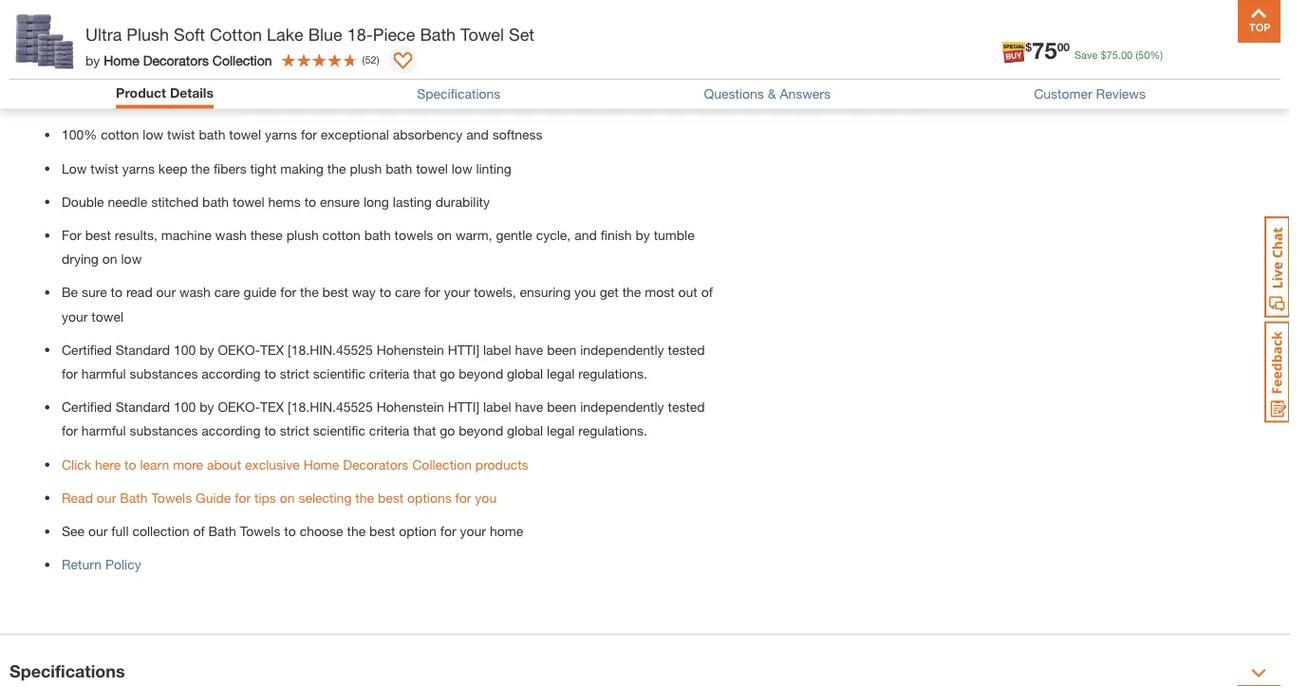 Task type: describe. For each thing, give the bounding box(es) containing it.
1 vertical spatial low
[[452, 160, 472, 176]]

1 horizontal spatial l
[[486, 70, 493, 85]]

2 have from the top
[[515, 399, 543, 415]]

option
[[399, 523, 437, 539]]

details
[[170, 84, 214, 100]]

be sure to read our wash care guide for the best way to care for your towels, ensuring you get the most out of your towel link
[[62, 284, 713, 324]]

2 substances from the top
[[130, 423, 198, 439]]

bath up lasting
[[386, 160, 412, 176]]

2 vertical spatial your
[[460, 523, 486, 539]]

2 [18.hin.45525 from the top
[[288, 399, 373, 415]]

results,
[[115, 227, 157, 243]]

click here to learn more about exclusive home decorators collection products
[[62, 456, 528, 472]]

1 horizontal spatial $
[[1101, 48, 1106, 61]]

return policy
[[62, 557, 141, 572]]

long
[[364, 194, 389, 209]]

0 horizontal spatial you
[[475, 490, 497, 506]]

2 scientific from the top
[[313, 423, 365, 439]]

customer
[[1034, 86, 1092, 102]]

cotton inside 'this 18-piece plush cotton bath towel set includes: (6) 30 in. w x 56 in. l bath towels, (6) 16 in. w x 28 in. l hand towels, and (6) 13 in. w x 13 in. l wash cloths'
[[183, 70, 221, 85]]

and inside 'this 18-piece plush cotton bath towel set includes: (6) 30 in. w x 56 in. l bath towels, (6) 16 in. w x 28 in. l hand towels, and (6) 13 in. w x 13 in. l wash cloths'
[[141, 94, 164, 109]]

feedback link image
[[1264, 321, 1290, 423]]

tight
[[250, 160, 277, 176]]

1 legal from the top
[[547, 366, 575, 381]]

1 vertical spatial home
[[303, 456, 339, 472]]

choose
[[300, 523, 343, 539]]

cycle,
[[536, 227, 571, 243]]

0 vertical spatial piece
[[373, 24, 415, 44]]

see
[[62, 523, 85, 539]]

low twist yarns keep the fibers tight making the plush bath towel low linting
[[62, 160, 511, 176]]

2 that from the top
[[413, 423, 436, 439]]

tips
[[254, 490, 276, 506]]

cotton
[[210, 24, 262, 44]]

the right choose
[[347, 523, 366, 539]]

finish
[[601, 227, 632, 243]]

2 go from the top
[[440, 423, 455, 439]]

machine
[[161, 227, 212, 243]]

more
[[173, 456, 203, 472]]

100%
[[62, 127, 97, 143]]

0 vertical spatial twist
[[167, 127, 195, 143]]

to right the hems
[[304, 194, 316, 209]]

towel
[[460, 24, 504, 44]]

1 vertical spatial towels
[[240, 523, 280, 539]]

in. up "100% cotton low twist bath towel yarns for exceptional absorbency and softness"
[[267, 94, 281, 109]]

for best results, machine wash these plush cotton bath towels on warm, gentle cycle, and finish by tumble drying on low
[[62, 227, 695, 267]]

reviews
[[1096, 86, 1146, 102]]

read
[[62, 490, 93, 506]]

16
[[591, 70, 606, 85]]

0 horizontal spatial towels
[[151, 490, 192, 506]]

see our full collection of bath towels to choose the best option for your home link
[[62, 523, 523, 539]]

2 label from the top
[[483, 399, 511, 415]]

double needle stitched bath towel hems to ensure long lasting durability
[[62, 194, 490, 209]]

and inside for best results, machine wash these plush cotton bath towels on warm, gentle cycle, and finish by tumble drying on low
[[574, 227, 597, 243]]

for down towels on the left of the page
[[424, 284, 440, 300]]

towels
[[395, 227, 433, 243]]

1 vertical spatial your
[[62, 308, 88, 324]]

plush
[[127, 24, 169, 44]]

2 criteria from the top
[[369, 423, 409, 439]]

2 tested from the top
[[668, 399, 705, 415]]

low inside for best results, machine wash these plush cotton bath towels on warm, gentle cycle, and finish by tumble drying on low
[[121, 251, 142, 267]]

be sure to read our wash care guide for the best way to care for your towels, ensuring you get the most out of your towel
[[62, 284, 713, 324]]

30
[[387, 70, 402, 85]]

1 scientific from the top
[[313, 366, 365, 381]]

in. right '16'
[[610, 70, 624, 85]]

the right 'selecting'
[[355, 490, 374, 506]]

1 [18.hin.45525 from the top
[[288, 342, 373, 357]]

2 independently from the top
[[580, 399, 664, 415]]

fibers
[[214, 160, 247, 176]]

click
[[62, 456, 91, 472]]

blue
[[308, 24, 342, 44]]

hand
[[62, 94, 91, 109]]

click here to learn more about exclusive home decorators collection products link
[[62, 456, 528, 472]]

for up click at the left bottom of page
[[62, 423, 78, 439]]

&
[[768, 86, 776, 102]]

2 oeko- from the top
[[218, 399, 260, 415]]

to down guide at the left
[[264, 366, 276, 381]]

$ 75 00
[[1025, 36, 1070, 63]]

0 horizontal spatial specifications
[[9, 661, 125, 681]]

56
[[450, 70, 464, 85]]

00 inside $ 75 00
[[1057, 40, 1070, 54]]

get
[[600, 284, 619, 300]]

ensure
[[320, 194, 360, 209]]

)
[[377, 54, 379, 66]]

bath down set
[[497, 70, 524, 85]]

in. right 28
[[672, 70, 686, 85]]

0 vertical spatial your
[[444, 284, 470, 300]]

28
[[654, 70, 669, 85]]

2 htti] from the top
[[448, 399, 479, 415]]

in. down by home decorators collection
[[204, 94, 218, 109]]

2 certified from the top
[[62, 399, 112, 415]]

for right options
[[455, 490, 471, 506]]

1 vertical spatial plush
[[350, 160, 382, 176]]

for down be on the left of page
[[62, 366, 78, 381]]

by home decorators collection
[[85, 52, 272, 68]]

options
[[407, 490, 452, 506]]

answers
[[780, 86, 831, 102]]

stitched
[[151, 194, 199, 209]]

1 horizontal spatial decorators
[[343, 456, 409, 472]]

read
[[126, 284, 153, 300]]

0 horizontal spatial towels,
[[95, 94, 138, 109]]

product
[[116, 84, 166, 100]]

2 horizontal spatial w
[[627, 70, 640, 85]]

0 vertical spatial on
[[437, 227, 452, 243]]

our inside be sure to read our wash care guide for the best way to care for your towels, ensuring you get the most out of your towel
[[156, 284, 176, 300]]

2 been from the top
[[547, 399, 576, 415]]

wash inside for best results, machine wash these plush cotton bath towels on warm, gentle cycle, and finish by tumble drying on low
[[215, 227, 247, 243]]

low
[[62, 160, 87, 176]]

1 certified from the top
[[62, 342, 112, 357]]

0 horizontal spatial x
[[237, 94, 244, 109]]

guide
[[244, 284, 277, 300]]

for left tips
[[235, 490, 251, 506]]

read our bath towels guide for tips on selecting the best options for you
[[62, 490, 497, 506]]

1 horizontal spatial yarns
[[265, 127, 297, 143]]

1 horizontal spatial w
[[423, 70, 435, 85]]

product details
[[116, 84, 214, 100]]

best inside for best results, machine wash these plush cotton bath towels on warm, gentle cycle, and finish by tumble drying on low
[[85, 227, 111, 243]]

0 horizontal spatial w
[[221, 94, 234, 109]]

display image
[[393, 52, 412, 71]]

here
[[95, 456, 121, 472]]

2 hohenstein from the top
[[377, 399, 444, 415]]

1 vertical spatial yarns
[[122, 160, 155, 176]]

2 harmful from the top
[[81, 423, 126, 439]]

2 standard from the top
[[116, 399, 170, 415]]

our for bath
[[97, 490, 116, 506]]

absorbency
[[393, 127, 463, 143]]

plush inside 'this 18-piece plush cotton bath towel set includes: (6) 30 in. w x 56 in. l bath towels, (6) 16 in. w x 28 in. l hand towels, and (6) 13 in. w x 13 in. l wash cloths'
[[147, 70, 179, 85]]

this
[[62, 70, 86, 85]]

bath down fibers
[[202, 194, 229, 209]]

needle
[[108, 194, 147, 209]]

out
[[678, 284, 697, 300]]

sure
[[82, 284, 107, 300]]

for right guide at the left
[[280, 284, 296, 300]]

questions & answers
[[704, 86, 831, 102]]

towel up fibers
[[229, 127, 261, 143]]

0 horizontal spatial l
[[284, 94, 292, 109]]

this 18-piece plush cotton bath towel set includes: (6) 30 in. w x 56 in. l bath towels, (6) 16 in. w x 28 in. l hand towels, and (6) 13 in. w x 13 in. l wash cloths
[[62, 70, 698, 109]]

2 vertical spatial on
[[280, 490, 295, 506]]

collection
[[132, 523, 189, 539]]

tumble
[[654, 227, 695, 243]]

home
[[490, 523, 523, 539]]

double
[[62, 194, 104, 209]]

0 horizontal spatial (6)
[[167, 94, 182, 109]]

1 that from the top
[[413, 366, 436, 381]]

52
[[365, 54, 377, 66]]

.
[[1118, 48, 1121, 61]]

1 according from the top
[[202, 366, 261, 381]]

0 horizontal spatial home
[[104, 52, 139, 68]]

for up making
[[301, 127, 317, 143]]

1 horizontal spatial (6)
[[369, 70, 383, 85]]

learn
[[140, 456, 169, 472]]

best for care
[[322, 284, 348, 300]]

1 have from the top
[[515, 342, 543, 357]]

1 htti] from the top
[[448, 342, 479, 357]]

1 substances from the top
[[130, 366, 198, 381]]

to up exclusive
[[264, 423, 276, 439]]

cloths
[[330, 94, 366, 109]]

return policy link
[[62, 557, 141, 572]]

piece inside 'this 18-piece plush cotton bath towel set includes: (6) 30 in. w x 56 in. l bath towels, (6) 16 in. w x 28 in. l hand towels, and (6) 13 in. w x 13 in. l wash cloths'
[[110, 70, 143, 85]]

ultra plush soft cotton lake blue 18-piece bath towel set
[[85, 24, 534, 44]]

%)
[[1150, 48, 1163, 61]]

bath inside for best results, machine wash these plush cotton bath towels on warm, gentle cycle, and finish by tumble drying on low
[[364, 227, 391, 243]]

top button
[[1238, 0, 1281, 43]]

for
[[62, 227, 81, 243]]

exclusive
[[245, 456, 300, 472]]

be
[[62, 284, 78, 300]]

towel down absorbency
[[416, 160, 448, 176]]

18- inside 'this 18-piece plush cotton bath towel set includes: (6) 30 in. w x 56 in. l bath towels, (6) 16 in. w x 28 in. l hand towels, and (6) 13 in. w x 13 in. l wash cloths'
[[90, 70, 110, 85]]

cotton inside for best results, machine wash these plush cotton bath towels on warm, gentle cycle, and finish by tumble drying on low
[[322, 227, 361, 243]]



Task type: vqa. For each thing, say whether or not it's contained in the screenshot.
'WILL'
no



Task type: locate. For each thing, give the bounding box(es) containing it.
0 horizontal spatial collection
[[212, 52, 272, 68]]

you inside be sure to read our wash care guide for the best way to care for your towels, ensuring you get the most out of your towel
[[574, 284, 596, 300]]

according down guide at the left
[[202, 366, 261, 381]]

0 vertical spatial have
[[515, 342, 543, 357]]

decorators
[[143, 52, 209, 68], [343, 456, 409, 472]]

1 horizontal spatial piece
[[373, 24, 415, 44]]

0 vertical spatial home
[[104, 52, 139, 68]]

1 vertical spatial according
[[202, 423, 261, 439]]

of
[[701, 284, 713, 300], [193, 523, 205, 539]]

gentle
[[496, 227, 532, 243]]

caret image
[[1251, 666, 1266, 681]]

1 been from the top
[[547, 342, 576, 357]]

legal
[[547, 366, 575, 381], [547, 423, 575, 439]]

50
[[1138, 48, 1150, 61]]

1 vertical spatial regulations.
[[578, 423, 647, 439]]

that down be sure to read our wash care guide for the best way to care for your towels, ensuring you get the most out of your towel link
[[413, 366, 436, 381]]

wash right read
[[179, 284, 211, 300]]

2 vertical spatial towels,
[[474, 284, 516, 300]]

0 vertical spatial hohenstein
[[377, 342, 444, 357]]

0 vertical spatial oeko-
[[218, 342, 260, 357]]

questions
[[704, 86, 764, 102]]

bath down guide
[[208, 523, 236, 539]]

plush down by home decorators collection
[[147, 70, 179, 85]]

2 strict from the top
[[280, 423, 309, 439]]

criteria
[[369, 366, 409, 381], [369, 423, 409, 439]]

for right option at the bottom left of page
[[440, 523, 456, 539]]

selecting
[[298, 490, 352, 506]]

1 vertical spatial beyond
[[459, 423, 503, 439]]

care
[[214, 284, 240, 300], [395, 284, 421, 300]]

1 vertical spatial tex
[[260, 399, 284, 415]]

1 vertical spatial hohenstein
[[377, 399, 444, 415]]

read our bath towels guide for tips on selecting the best options for you link
[[62, 490, 497, 506]]

2 vertical spatial our
[[88, 523, 108, 539]]

75 left save
[[1032, 36, 1057, 63]]

wash inside be sure to read our wash care guide for the best way to care for your towels, ensuring you get the most out of your towel
[[179, 284, 211, 300]]

htti] down be sure to read our wash care guide for the best way to care for your towels, ensuring you get the most out of your towel link
[[448, 342, 479, 357]]

plush inside for best results, machine wash these plush cotton bath towels on warm, gentle cycle, and finish by tumble drying on low
[[286, 227, 319, 243]]

product image image
[[14, 9, 76, 71]]

drying
[[62, 251, 99, 267]]

x left 56
[[439, 70, 446, 85]]

your down warm,
[[444, 284, 470, 300]]

softness
[[492, 127, 543, 143]]

1 horizontal spatial wash
[[215, 227, 247, 243]]

by inside for best results, machine wash these plush cotton bath towels on warm, gentle cycle, and finish by tumble drying on low
[[635, 227, 650, 243]]

making
[[280, 160, 324, 176]]

1 harmful from the top
[[81, 366, 126, 381]]

w right "details"
[[221, 94, 234, 109]]

you
[[574, 284, 596, 300], [475, 490, 497, 506]]

1 hohenstein from the top
[[377, 342, 444, 357]]

you down the products
[[475, 490, 497, 506]]

2 100 from the top
[[174, 399, 196, 415]]

save
[[1075, 48, 1098, 61]]

our right the read at left
[[97, 490, 116, 506]]

$ inside $ 75 00
[[1025, 40, 1032, 54]]

2 vertical spatial low
[[121, 251, 142, 267]]

customer reviews button
[[1034, 86, 1146, 102], [1034, 86, 1146, 102]]

1 vertical spatial harmful
[[81, 423, 126, 439]]

have down ensuring
[[515, 342, 543, 357]]

2 horizontal spatial towels,
[[527, 70, 570, 85]]

1 horizontal spatial bath
[[208, 523, 236, 539]]

1 horizontal spatial home
[[303, 456, 339, 472]]

0 horizontal spatial 18-
[[90, 70, 110, 85]]

2 care from the left
[[395, 284, 421, 300]]

0 vertical spatial low
[[143, 127, 163, 143]]

1 vertical spatial bath
[[120, 490, 148, 506]]

in.
[[405, 70, 419, 85], [468, 70, 482, 85], [610, 70, 624, 85], [672, 70, 686, 85], [204, 94, 218, 109], [267, 94, 281, 109]]

13 up "100% cotton low twist bath towel yarns for exceptional absorbency and softness"
[[248, 94, 263, 109]]

1 vertical spatial 100
[[174, 399, 196, 415]]

2 13 from the left
[[248, 94, 263, 109]]

towels, left '16'
[[527, 70, 570, 85]]

label
[[483, 342, 511, 357], [483, 399, 511, 415]]

according
[[202, 366, 261, 381], [202, 423, 261, 439]]

1 regulations. from the top
[[578, 366, 647, 381]]

00
[[1057, 40, 1070, 54], [1121, 48, 1133, 61]]

1 vertical spatial label
[[483, 399, 511, 415]]

1 horizontal spatial on
[[280, 490, 295, 506]]

1 vertical spatial that
[[413, 423, 436, 439]]

products
[[475, 456, 528, 472]]

best
[[85, 227, 111, 243], [322, 284, 348, 300], [378, 490, 404, 506], [369, 523, 395, 539]]

independently
[[580, 342, 664, 357], [580, 399, 664, 415]]

most
[[645, 284, 675, 300]]

strict
[[280, 366, 309, 381], [280, 423, 309, 439]]

w left 28
[[627, 70, 640, 85]]

tested
[[668, 342, 705, 357], [668, 399, 705, 415]]

on left warm,
[[437, 227, 452, 243]]

1 global from the top
[[507, 366, 543, 381]]

1 horizontal spatial you
[[574, 284, 596, 300]]

yarns left the keep
[[122, 160, 155, 176]]

towel left set
[[255, 70, 287, 85]]

0 vertical spatial standard
[[116, 342, 170, 357]]

0 vertical spatial our
[[156, 284, 176, 300]]

2 horizontal spatial x
[[643, 70, 650, 85]]

18- up 52
[[347, 24, 373, 44]]

75 right save
[[1106, 48, 1118, 61]]

to left choose
[[284, 523, 296, 539]]

1 strict from the top
[[280, 366, 309, 381]]

x right "details"
[[237, 94, 244, 109]]

0 vertical spatial 18-
[[347, 24, 373, 44]]

2 vertical spatial bath
[[208, 523, 236, 539]]

of right out
[[701, 284, 713, 300]]

and left "details"
[[141, 94, 164, 109]]

1 care from the left
[[214, 284, 240, 300]]

and up linting
[[466, 127, 489, 143]]

criteria up options
[[369, 423, 409, 439]]

100% cotton low twist bath towel yarns for exceptional absorbency and softness
[[62, 127, 543, 143]]

1 vertical spatial on
[[102, 251, 117, 267]]

tex down guide at the left
[[260, 342, 284, 357]]

bath down cotton
[[224, 70, 251, 85]]

and left finish
[[574, 227, 597, 243]]

1 horizontal spatial (
[[1136, 48, 1138, 61]]

lake
[[267, 24, 303, 44]]

1 vertical spatial [18.hin.45525
[[288, 399, 373, 415]]

best left option at the bottom left of page
[[369, 523, 395, 539]]

collection down cotton
[[212, 52, 272, 68]]

criteria down be sure to read our wash care guide for the best way to care for your towels, ensuring you get the most out of your towel
[[369, 366, 409, 381]]

best for towels
[[369, 523, 395, 539]]

save $ 75 . 00 ( 50 %)
[[1075, 48, 1163, 61]]

certified standard 100 by oeko-tex [18.hin.45525 hohenstein htti] label have been independently tested for harmful substances according to strict scientific criteria that go beyond global legal regulations. up options
[[62, 399, 705, 439]]

towel inside be sure to read our wash care guide for the best way to care for your towels, ensuring you get the most out of your towel
[[91, 308, 123, 324]]

1 horizontal spatial 00
[[1121, 48, 1133, 61]]

hohenstein
[[377, 342, 444, 357], [377, 399, 444, 415]]

(6) down )
[[369, 70, 383, 85]]

bath up fibers
[[199, 127, 225, 143]]

1 oeko- from the top
[[218, 342, 260, 357]]

l right 28
[[690, 70, 698, 85]]

way
[[352, 284, 376, 300]]

to right here
[[124, 456, 136, 472]]

l down set
[[284, 94, 292, 109]]

low up the keep
[[143, 127, 163, 143]]

1 horizontal spatial 13
[[248, 94, 263, 109]]

1 vertical spatial htti]
[[448, 399, 479, 415]]

2 according from the top
[[202, 423, 261, 439]]

1 criteria from the top
[[369, 366, 409, 381]]

1 standard from the top
[[116, 342, 170, 357]]

1 beyond from the top
[[459, 366, 503, 381]]

policy
[[105, 557, 141, 572]]

lasting
[[393, 194, 432, 209]]

1 horizontal spatial specifications
[[417, 86, 501, 102]]

wash inside 'this 18-piece plush cotton bath towel set includes: (6) 30 in. w x 56 in. l bath towels, (6) 16 in. w x 28 in. l hand towels, and (6) 13 in. w x 13 in. l wash cloths'
[[295, 94, 327, 109]]

been
[[547, 342, 576, 357], [547, 399, 576, 415]]

( left )
[[362, 54, 365, 66]]

harmful
[[81, 366, 126, 381], [81, 423, 126, 439]]

0 horizontal spatial piece
[[110, 70, 143, 85]]

0 horizontal spatial decorators
[[143, 52, 209, 68]]

includes:
[[312, 70, 365, 85]]

0 vertical spatial that
[[413, 366, 436, 381]]

0 horizontal spatial of
[[193, 523, 205, 539]]

our for full
[[88, 523, 108, 539]]

1 vertical spatial twist
[[90, 160, 119, 176]]

low
[[143, 127, 163, 143], [452, 160, 472, 176], [121, 251, 142, 267]]

cotton
[[183, 70, 221, 85], [101, 127, 139, 143], [322, 227, 361, 243]]

2 global from the top
[[507, 423, 543, 439]]

$ left .
[[1101, 48, 1106, 61]]

towel
[[255, 70, 287, 85], [229, 127, 261, 143], [416, 160, 448, 176], [233, 194, 265, 209], [91, 308, 123, 324]]

keep
[[158, 160, 187, 176]]

the right guide at the left
[[300, 284, 319, 300]]

ensuring
[[520, 284, 571, 300]]

piece down plush
[[110, 70, 143, 85]]

1 horizontal spatial care
[[395, 284, 421, 300]]

1 vertical spatial go
[[440, 423, 455, 439]]

0 horizontal spatial wash
[[179, 284, 211, 300]]

regulations.
[[578, 366, 647, 381], [578, 423, 647, 439]]

cotton right 100%
[[101, 127, 139, 143]]

1 horizontal spatial towels,
[[474, 284, 516, 300]]

towels,
[[527, 70, 570, 85], [95, 94, 138, 109], [474, 284, 516, 300]]

1 vertical spatial tested
[[668, 399, 705, 415]]

13 down by home decorators collection
[[185, 94, 200, 109]]

1 vertical spatial substances
[[130, 423, 198, 439]]

warm,
[[456, 227, 492, 243]]

1 vertical spatial 18-
[[90, 70, 110, 85]]

1 certified standard 100 by oeko-tex [18.hin.45525 hohenstein htti] label have been independently tested for harmful substances according to strict scientific criteria that go beyond global legal regulations. from the top
[[62, 342, 705, 381]]

wash down set
[[295, 94, 327, 109]]

1 horizontal spatial towels
[[240, 523, 280, 539]]

0 horizontal spatial on
[[102, 251, 117, 267]]

live chat image
[[1264, 216, 1290, 318]]

bath up full
[[120, 490, 148, 506]]

linting
[[476, 160, 511, 176]]

2 horizontal spatial wash
[[295, 94, 327, 109]]

best inside be sure to read our wash care guide for the best way to care for your towels, ensuring you get the most out of your towel
[[322, 284, 348, 300]]

htti]
[[448, 342, 479, 357], [448, 399, 479, 415]]

standard down read
[[116, 342, 170, 357]]

go up options
[[440, 423, 455, 439]]

plush up long
[[350, 160, 382, 176]]

full
[[111, 523, 129, 539]]

bath down long
[[364, 227, 391, 243]]

0 horizontal spatial 13
[[185, 94, 200, 109]]

customer reviews
[[1034, 86, 1146, 102]]

1 tested from the top
[[668, 342, 705, 357]]

18-
[[347, 24, 373, 44], [90, 70, 110, 85]]

1 tex from the top
[[260, 342, 284, 357]]

2 horizontal spatial (6)
[[573, 70, 588, 85]]

towels, inside be sure to read our wash care guide for the best way to care for your towels, ensuring you get the most out of your towel
[[474, 284, 516, 300]]

[18.hin.45525
[[288, 342, 373, 357], [288, 399, 373, 415]]

1 horizontal spatial and
[[466, 127, 489, 143]]

best right for
[[85, 227, 111, 243]]

about
[[207, 456, 241, 472]]

our right read
[[156, 284, 176, 300]]

on
[[437, 227, 452, 243], [102, 251, 117, 267], [280, 490, 295, 506]]

scientific down be sure to read our wash care guide for the best way to care for your towels, ensuring you get the most out of your towel
[[313, 366, 365, 381]]

these
[[250, 227, 283, 243]]

0 vertical spatial towels,
[[527, 70, 570, 85]]

yarns
[[265, 127, 297, 143], [122, 160, 155, 176]]

(6) left '16'
[[573, 70, 588, 85]]

cotton down by home decorators collection
[[183, 70, 221, 85]]

2 horizontal spatial and
[[574, 227, 597, 243]]

1 horizontal spatial 75
[[1106, 48, 1118, 61]]

towel left the hems
[[233, 194, 265, 209]]

of inside be sure to read our wash care guide for the best way to care for your towels, ensuring you get the most out of your towel
[[701, 284, 713, 300]]

set
[[290, 70, 308, 85]]

1 horizontal spatial x
[[439, 70, 446, 85]]

towel inside 'this 18-piece plush cotton bath towel set includes: (6) 30 in. w x 56 in. l bath towels, (6) 16 in. w x 28 in. l hand towels, and (6) 13 in. w x 13 in. l wash cloths'
[[255, 70, 287, 85]]

1 13 from the left
[[185, 94, 200, 109]]

the up the ensure
[[327, 160, 346, 176]]

(6) right the product
[[167, 94, 182, 109]]

1 go from the top
[[440, 366, 455, 381]]

substances down read
[[130, 366, 198, 381]]

piece
[[373, 24, 415, 44], [110, 70, 143, 85]]

2 legal from the top
[[547, 423, 575, 439]]

see our full collection of bath towels to choose the best option for your home
[[62, 523, 523, 539]]

0 horizontal spatial and
[[141, 94, 164, 109]]

0 vertical spatial tex
[[260, 342, 284, 357]]

2 certified standard 100 by oeko-tex [18.hin.45525 hohenstein htti] label have been independently tested for harmful substances according to strict scientific criteria that go beyond global legal regulations. from the top
[[62, 399, 705, 439]]

0 vertical spatial label
[[483, 342, 511, 357]]

to right way
[[379, 284, 391, 300]]

standard up learn
[[116, 399, 170, 415]]

1 horizontal spatial collection
[[412, 456, 472, 472]]

questions & answers button
[[704, 86, 831, 102], [704, 86, 831, 102]]

decorators down soft
[[143, 52, 209, 68]]

0 vertical spatial htti]
[[448, 342, 479, 357]]

collection
[[212, 52, 272, 68], [412, 456, 472, 472]]

on right drying
[[102, 251, 117, 267]]

0 horizontal spatial 75
[[1032, 36, 1057, 63]]

best left way
[[322, 284, 348, 300]]

0 vertical spatial collection
[[212, 52, 272, 68]]

you left get
[[574, 284, 596, 300]]

the right the keep
[[191, 160, 210, 176]]

our
[[156, 284, 176, 300], [97, 490, 116, 506], [88, 523, 108, 539]]

care left guide at the left
[[214, 284, 240, 300]]

0 vertical spatial plush
[[147, 70, 179, 85]]

certified standard 100 by oeko-tex [18.hin.45525 hohenstein htti] label have been independently tested for harmful substances according to strict scientific criteria that go beyond global legal regulations. down be sure to read our wash care guide for the best way to care for your towels, ensuring you get the most out of your towel
[[62, 342, 705, 381]]

soft
[[174, 24, 205, 44]]

1 vertical spatial cotton
[[101, 127, 139, 143]]

htti] up the products
[[448, 399, 479, 415]]

substances up learn
[[130, 423, 198, 439]]

towels
[[151, 490, 192, 506], [240, 523, 280, 539]]

1 vertical spatial oeko-
[[218, 399, 260, 415]]

( 52 )
[[362, 54, 379, 66]]

2 beyond from the top
[[459, 423, 503, 439]]

0 horizontal spatial cotton
[[101, 127, 139, 143]]

1 horizontal spatial plush
[[286, 227, 319, 243]]

piece up display image at the left of page
[[373, 24, 415, 44]]

best for tips
[[378, 490, 404, 506]]

2 horizontal spatial l
[[690, 70, 698, 85]]

0 vertical spatial been
[[547, 342, 576, 357]]

in. right 30
[[405, 70, 419, 85]]

plush right these
[[286, 227, 319, 243]]

1 horizontal spatial cotton
[[183, 70, 221, 85]]

wash left these
[[215, 227, 247, 243]]

towels down tips
[[240, 523, 280, 539]]

bath left towel
[[420, 24, 456, 44]]

your
[[444, 284, 470, 300], [62, 308, 88, 324], [460, 523, 486, 539]]

0 vertical spatial beyond
[[459, 366, 503, 381]]

exceptional
[[321, 127, 389, 143]]

0 horizontal spatial $
[[1025, 40, 1032, 54]]

return
[[62, 557, 102, 572]]

2 tex from the top
[[260, 399, 284, 415]]

0 vertical spatial go
[[440, 366, 455, 381]]

1 vertical spatial global
[[507, 423, 543, 439]]

that up options
[[413, 423, 436, 439]]

specifications
[[417, 86, 501, 102], [9, 661, 125, 681]]

0 vertical spatial decorators
[[143, 52, 209, 68]]

in. right 56
[[468, 70, 482, 85]]

0 vertical spatial global
[[507, 366, 543, 381]]

to right sure
[[111, 284, 123, 300]]

twist right low
[[90, 160, 119, 176]]

harmful up here
[[81, 423, 126, 439]]

0 vertical spatial scientific
[[313, 366, 365, 381]]

1 label from the top
[[483, 342, 511, 357]]

0 horizontal spatial (
[[362, 54, 365, 66]]

1 vertical spatial our
[[97, 490, 116, 506]]

specifications button
[[417, 86, 501, 102], [417, 86, 501, 102], [0, 636, 1290, 686]]

1 independently from the top
[[580, 342, 664, 357]]

2 vertical spatial and
[[574, 227, 597, 243]]

1 horizontal spatial low
[[143, 127, 163, 143]]

1 100 from the top
[[174, 342, 196, 357]]

0 vertical spatial cotton
[[183, 70, 221, 85]]

our left full
[[88, 523, 108, 539]]

w left 56
[[423, 70, 435, 85]]

1 vertical spatial collection
[[412, 456, 472, 472]]

ultra
[[85, 24, 122, 44]]

0 vertical spatial bath
[[420, 24, 456, 44]]

the right get
[[622, 284, 641, 300]]

00 left 50
[[1121, 48, 1133, 61]]

product details button
[[116, 84, 214, 104], [116, 84, 214, 100]]

(6)
[[369, 70, 383, 85], [573, 70, 588, 85], [167, 94, 182, 109]]

oeko- down guide at the left
[[218, 342, 260, 357]]

2 regulations. from the top
[[578, 423, 647, 439]]



